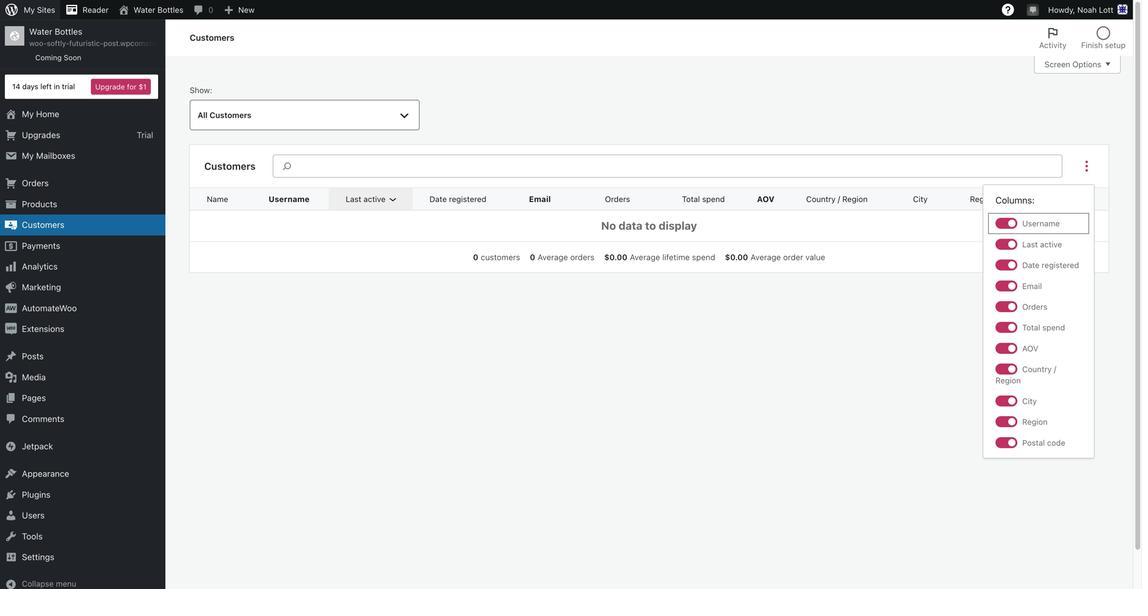 Task type: locate. For each thing, give the bounding box(es) containing it.
0 vertical spatial total spend
[[682, 195, 725, 204]]

column header
[[1022, 188, 1109, 210]]

1 horizontal spatial date registered
[[1023, 260, 1080, 270]]

users link
[[0, 505, 166, 526]]

0 horizontal spatial orders
[[22, 178, 49, 188]]

customers
[[190, 32, 235, 43], [210, 111, 252, 120], [204, 160, 256, 172], [22, 220, 65, 230]]

0 left customers
[[473, 252, 479, 262]]

active
[[364, 195, 386, 204], [1041, 240, 1063, 249]]

mailboxes
[[36, 151, 75, 161]]

my mailboxes link
[[0, 145, 166, 166]]

1 vertical spatial spend
[[692, 252, 716, 262]]

date registered inside "button"
[[430, 195, 487, 204]]

coming
[[35, 53, 62, 62]]

0 horizontal spatial total spend
[[682, 195, 725, 204]]

total inside button
[[682, 195, 700, 204]]

0 average orders
[[530, 252, 595, 262]]

1 horizontal spatial $0.00
[[725, 252, 749, 262]]

water inside 'link'
[[134, 5, 155, 14]]

no data to display
[[602, 219, 698, 232]]

country / region inside columns: menu
[[996, 365, 1057, 385]]

1 vertical spatial bottles
[[55, 26, 82, 37]]

0
[[208, 5, 213, 14], [473, 252, 479, 262], [530, 252, 536, 262]]

1 horizontal spatial total
[[1023, 323, 1041, 332]]

orders link
[[0, 173, 166, 194]]

order
[[784, 252, 804, 262]]

last active
[[346, 195, 386, 204], [1023, 240, 1063, 249]]

orders inside columns: menu
[[1023, 302, 1048, 311]]

users
[[22, 510, 45, 520]]

customers up payments
[[22, 220, 65, 230]]

sites
[[37, 5, 55, 14]]

average left "lifetime"
[[630, 252, 661, 262]]

0 left "new" link
[[208, 5, 213, 14]]

1 horizontal spatial username
[[1023, 219, 1060, 228]]

1 vertical spatial orders
[[605, 195, 631, 204]]

2 vertical spatial orders
[[1023, 302, 1048, 311]]

1 vertical spatial username
[[1023, 219, 1060, 228]]

1 vertical spatial active
[[1041, 240, 1063, 249]]

0 vertical spatial date
[[430, 195, 447, 204]]

1 horizontal spatial orders
[[605, 195, 631, 204]]

0 vertical spatial country / region
[[807, 195, 868, 204]]

0 vertical spatial my
[[24, 5, 35, 14]]

2 horizontal spatial orders
[[1023, 302, 1048, 311]]

/ inside button
[[838, 195, 841, 204]]

1 vertical spatial last
[[1023, 240, 1039, 249]]

reader link
[[60, 0, 114, 19]]

0 horizontal spatial average
[[538, 252, 568, 262]]

1 vertical spatial my
[[22, 109, 34, 119]]

appearance link
[[0, 463, 166, 484]]

1 vertical spatial date
[[1023, 260, 1040, 270]]

total
[[682, 195, 700, 204], [1023, 323, 1041, 332]]

1 horizontal spatial aov
[[1023, 344, 1039, 353]]

softly-
[[47, 39, 69, 48]]

1 vertical spatial total
[[1023, 323, 1041, 332]]

settings
[[22, 552, 54, 562]]

media
[[22, 372, 46, 382]]

bottles inside water bottles 'link'
[[158, 5, 184, 14]]

0 horizontal spatial last
[[346, 195, 362, 204]]

1 vertical spatial email
[[1023, 281, 1043, 290]]

$0.00 for $0.00 average lifetime spend
[[605, 252, 628, 262]]

2 horizontal spatial average
[[751, 252, 781, 262]]

pages link
[[0, 388, 166, 408]]

0 horizontal spatial last active
[[346, 195, 386, 204]]

my down the upgrades at the top
[[22, 151, 34, 161]]

1 vertical spatial aov
[[1023, 344, 1039, 353]]

0 vertical spatial orders
[[22, 178, 49, 188]]

average left order
[[751, 252, 781, 262]]

total spend
[[682, 195, 725, 204], [1023, 323, 1066, 332]]

0 horizontal spatial /
[[838, 195, 841, 204]]

1 horizontal spatial country
[[1023, 365, 1052, 374]]

name button
[[200, 188, 250, 210]]

2 vertical spatial my
[[22, 151, 34, 161]]

1 vertical spatial last active
[[1023, 240, 1063, 249]]

date registered inside columns: menu
[[1023, 260, 1080, 270]]

date registered
[[430, 195, 487, 204], [1023, 260, 1080, 270]]

lifetime
[[663, 252, 690, 262]]

lott
[[1100, 5, 1114, 14]]

days
[[22, 82, 38, 91]]

customers right all
[[210, 111, 252, 120]]

0 right customers
[[530, 252, 536, 262]]

registered inside columns: menu
[[1042, 260, 1080, 270]]

section
[[468, 252, 831, 263]]

0 horizontal spatial 0
[[208, 5, 213, 14]]

payments link
[[0, 235, 166, 256]]

3 average from the left
[[751, 252, 781, 262]]

choose which values to display image
[[1080, 159, 1095, 174]]

analytics link
[[0, 256, 166, 277]]

1 average from the left
[[538, 252, 568, 262]]

username
[[269, 194, 310, 204], [1023, 219, 1060, 228]]

email
[[529, 194, 551, 204], [1023, 281, 1043, 290]]

email inside columns: menu
[[1023, 281, 1043, 290]]

total spend inside button
[[682, 195, 725, 204]]

0 horizontal spatial email
[[529, 194, 551, 204]]

menu
[[56, 579, 76, 588]]

city inside columns: menu
[[1023, 396, 1037, 406]]

1 horizontal spatial total spend
[[1023, 323, 1066, 332]]

products
[[22, 199, 57, 209]]

1 horizontal spatial /
[[1055, 365, 1057, 374]]

0 vertical spatial country
[[807, 195, 836, 204]]

:
[[210, 85, 212, 95]]

0 horizontal spatial total
[[682, 195, 700, 204]]

water inside water bottles woo-softly-futuristic-post.wpcomstaging.com coming soon
[[29, 26, 52, 37]]

region
[[843, 195, 868, 204], [971, 195, 996, 204], [996, 376, 1021, 385], [1023, 417, 1048, 426]]

0 link
[[188, 0, 218, 19]]

columns: menu
[[989, 190, 1090, 453]]

0 horizontal spatial aov
[[757, 194, 775, 204]]

0 horizontal spatial username
[[269, 194, 310, 204]]

1 horizontal spatial email
[[1023, 281, 1043, 290]]

notification image
[[1029, 4, 1039, 14]]

0 horizontal spatial date registered
[[430, 195, 487, 204]]

all customers
[[198, 111, 252, 120]]

1 vertical spatial country / region
[[996, 365, 1057, 385]]

0 horizontal spatial active
[[364, 195, 386, 204]]

0 vertical spatial username
[[269, 194, 310, 204]]

1 vertical spatial water
[[29, 26, 52, 37]]

1 horizontal spatial country / region
[[996, 365, 1057, 385]]

0 vertical spatial registered
[[449, 195, 487, 204]]

region inside button
[[971, 195, 996, 204]]

0 vertical spatial water
[[134, 5, 155, 14]]

total inside columns: menu
[[1023, 323, 1041, 332]]

1 horizontal spatial bottles
[[158, 5, 184, 14]]

0 vertical spatial spend
[[703, 195, 725, 204]]

0 horizontal spatial bottles
[[55, 26, 82, 37]]

2 $0.00 from the left
[[725, 252, 749, 262]]

0 vertical spatial last
[[346, 195, 362, 204]]

1 horizontal spatial last active
[[1023, 240, 1063, 249]]

orders inside button
[[605, 195, 631, 204]]

0 for 0
[[208, 5, 213, 14]]

0 horizontal spatial date
[[430, 195, 447, 204]]

1 horizontal spatial average
[[630, 252, 661, 262]]

1 horizontal spatial water
[[134, 5, 155, 14]]

postal code
[[1023, 438, 1066, 447]]

upgrade for $1 button
[[91, 79, 151, 95]]

1 vertical spatial registered
[[1042, 260, 1080, 270]]

water up post.wpcomstaging.com on the top left
[[134, 5, 155, 14]]

2 average from the left
[[630, 252, 661, 262]]

0 vertical spatial city
[[914, 195, 928, 204]]

0 horizontal spatial $0.00
[[605, 252, 628, 262]]

2 horizontal spatial 0
[[530, 252, 536, 262]]

0 horizontal spatial water
[[29, 26, 52, 37]]

1 horizontal spatial last
[[1023, 240, 1039, 249]]

display
[[659, 219, 698, 232]]

my inside toolbar navigation
[[24, 5, 35, 14]]

collapse menu
[[22, 579, 76, 588]]

all customers button
[[190, 100, 420, 130]]

payments
[[22, 241, 60, 251]]

water for water bottles
[[134, 5, 155, 14]]

orders inside main menu navigation
[[22, 178, 49, 188]]

0 horizontal spatial registered
[[449, 195, 487, 204]]

home
[[36, 109, 59, 119]]

0 vertical spatial date registered
[[430, 195, 487, 204]]

0 for 0 customers
[[473, 252, 479, 262]]

screen
[[1045, 60, 1071, 69]]

0 vertical spatial aov
[[757, 194, 775, 204]]

screen options
[[1045, 60, 1102, 69]]

all
[[198, 111, 208, 120]]

1 vertical spatial /
[[1055, 365, 1057, 374]]

$0.00 down no
[[605, 252, 628, 262]]

last inside button
[[346, 195, 362, 204]]

0 vertical spatial /
[[838, 195, 841, 204]]

bottles left 0 link
[[158, 5, 184, 14]]

tab list containing activity
[[1032, 19, 1134, 56]]

1 horizontal spatial registered
[[1042, 260, 1080, 270]]

activity button
[[1032, 19, 1075, 56]]

upgrade for $1
[[95, 83, 147, 91]]

date
[[430, 195, 447, 204], [1023, 260, 1040, 270]]

bottles for water bottles woo-softly-futuristic-post.wpcomstaging.com coming soon
[[55, 26, 82, 37]]

bottles inside water bottles woo-softly-futuristic-post.wpcomstaging.com coming soon
[[55, 26, 82, 37]]

columns:
[[996, 195, 1035, 205]]

0 inside toolbar navigation
[[208, 5, 213, 14]]

$0.00 left order
[[725, 252, 749, 262]]

registered inside "button"
[[449, 195, 487, 204]]

1 vertical spatial total spend
[[1023, 323, 1066, 332]]

0 vertical spatial active
[[364, 195, 386, 204]]

1 horizontal spatial city
[[1023, 396, 1037, 406]]

0 horizontal spatial city
[[914, 195, 928, 204]]

0 vertical spatial last active
[[346, 195, 386, 204]]

my for my sites
[[24, 5, 35, 14]]

in
[[54, 82, 60, 91]]

1 horizontal spatial active
[[1041, 240, 1063, 249]]

1 vertical spatial date registered
[[1023, 260, 1080, 270]]

woo-
[[29, 39, 47, 48]]

average left orders
[[538, 252, 568, 262]]

water bottles
[[134, 5, 184, 14]]

1 horizontal spatial 0
[[473, 252, 479, 262]]

0 vertical spatial total
[[682, 195, 700, 204]]

orders button
[[574, 188, 645, 210]]

2 vertical spatial spend
[[1043, 323, 1066, 332]]

city
[[914, 195, 928, 204], [1023, 396, 1037, 406]]

region button
[[963, 188, 1018, 210]]

average for average lifetime spend
[[630, 252, 661, 262]]

water up the woo-
[[29, 26, 52, 37]]

bottles for water bottles
[[158, 5, 184, 14]]

total spend button
[[651, 188, 740, 210]]

appearance
[[22, 469, 69, 479]]

bottles up softly-
[[55, 26, 82, 37]]

no
[[602, 219, 616, 232]]

1 $0.00 from the left
[[605, 252, 628, 262]]

1 horizontal spatial date
[[1023, 260, 1040, 270]]

comments link
[[0, 408, 166, 429]]

$0.00 average lifetime spend
[[605, 252, 716, 262]]

automatewoo
[[22, 303, 77, 313]]

comments
[[22, 414, 64, 424]]

0 for 0 average orders
[[530, 252, 536, 262]]

0 horizontal spatial country / region
[[807, 195, 868, 204]]

my left the home
[[22, 109, 34, 119]]

my left sites
[[24, 5, 35, 14]]

tab list
[[1032, 19, 1134, 56]]

1 vertical spatial country
[[1023, 365, 1052, 374]]

1 vertical spatial city
[[1023, 396, 1037, 406]]

my
[[24, 5, 35, 14], [22, 109, 34, 119], [22, 151, 34, 161]]

jetpack link
[[0, 436, 166, 457]]

0 horizontal spatial country
[[807, 195, 836, 204]]

aov
[[757, 194, 775, 204], [1023, 344, 1039, 353]]

section containing 0
[[468, 252, 831, 263]]

$0.00 average order value
[[725, 252, 826, 262]]

0 vertical spatial bottles
[[158, 5, 184, 14]]

/
[[838, 195, 841, 204], [1055, 365, 1057, 374]]

extensions link
[[0, 319, 166, 339]]

plugins
[[22, 489, 51, 500]]



Task type: describe. For each thing, give the bounding box(es) containing it.
my sites
[[24, 5, 55, 14]]

customers link
[[0, 215, 166, 235]]

screen options button
[[1035, 55, 1121, 74]]

automatewoo link
[[0, 298, 166, 319]]

average for average order value
[[751, 252, 781, 262]]

0 vertical spatial email
[[529, 194, 551, 204]]

date inside columns: menu
[[1023, 260, 1040, 270]]

noah
[[1078, 5, 1097, 14]]

futuristic-
[[69, 39, 103, 48]]

orders
[[571, 252, 595, 262]]

my sites link
[[0, 0, 60, 19]]

finish
[[1082, 40, 1103, 50]]

14 days left in trial
[[12, 82, 75, 91]]

country / region button
[[799, 188, 890, 210]]

last active button
[[339, 188, 408, 210]]

jetpack
[[22, 441, 53, 451]]

main menu navigation
[[0, 19, 187, 589]]

$0.00 for $0.00 average order value
[[725, 252, 749, 262]]

new link
[[218, 0, 260, 19]]

trial
[[62, 82, 75, 91]]

upgrades
[[22, 130, 60, 140]]

posts link
[[0, 346, 166, 367]]

customers inside dropdown button
[[210, 111, 252, 120]]

customers inside main menu navigation
[[22, 220, 65, 230]]

post.wpcomstaging.com
[[103, 39, 187, 48]]

spend inside button
[[703, 195, 725, 204]]

/ inside country / region
[[1055, 365, 1057, 374]]

country inside button
[[807, 195, 836, 204]]

city button
[[906, 188, 950, 210]]

marketing
[[22, 282, 61, 292]]

last active inside columns: menu
[[1023, 240, 1063, 249]]

media link
[[0, 367, 166, 388]]

average for average orders
[[538, 252, 568, 262]]

total spend inside columns: menu
[[1023, 323, 1066, 332]]

water for water bottles woo-softly-futuristic-post.wpcomstaging.com coming soon
[[29, 26, 52, 37]]

collapse
[[22, 579, 54, 588]]

country / region inside button
[[807, 195, 868, 204]]

marketing link
[[0, 277, 166, 298]]

customers down 0 link
[[190, 32, 235, 43]]

last inside columns: menu
[[1023, 240, 1039, 249]]

finish setup button
[[1075, 19, 1134, 56]]

plugins link
[[0, 484, 166, 505]]

aov inside columns: menu
[[1023, 344, 1039, 353]]

howdy, noah lott
[[1049, 5, 1114, 14]]

to
[[646, 219, 656, 232]]

spend inside columns: menu
[[1043, 323, 1066, 332]]

tools link
[[0, 526, 166, 547]]

settings link
[[0, 547, 166, 568]]

username inside columns: menu
[[1023, 219, 1060, 228]]

for
[[127, 83, 137, 91]]

show :
[[190, 85, 212, 95]]

date inside "button"
[[430, 195, 447, 204]]

active inside "last active" button
[[364, 195, 386, 204]]

tools
[[22, 531, 43, 541]]

reader
[[83, 5, 109, 14]]

postal
[[1023, 438, 1046, 447]]

customers up name button
[[204, 160, 256, 172]]

products link
[[0, 194, 166, 215]]

water bottles woo-softly-futuristic-post.wpcomstaging.com coming soon
[[29, 26, 187, 62]]

active inside columns: menu
[[1041, 240, 1063, 249]]

new
[[238, 5, 255, 14]]

upgrade
[[95, 83, 125, 91]]

country inside country / region
[[1023, 365, 1052, 374]]

setup
[[1106, 40, 1126, 50]]

extensions
[[22, 324, 64, 334]]

date registered button
[[422, 188, 509, 210]]

show
[[190, 85, 210, 95]]

city inside button
[[914, 195, 928, 204]]

my mailboxes
[[22, 151, 75, 161]]

activity
[[1040, 40, 1067, 50]]

left
[[40, 82, 52, 91]]

trial
[[137, 130, 153, 140]]

water bottles link
[[114, 0, 188, 19]]

toolbar navigation
[[0, 0, 1134, 22]]

14
[[12, 82, 20, 91]]

$1
[[139, 83, 147, 91]]

region inside button
[[843, 195, 868, 204]]

0 customers
[[473, 252, 521, 262]]

my for my home
[[22, 109, 34, 119]]

finish setup
[[1082, 40, 1126, 50]]

analytics
[[22, 261, 58, 271]]

data
[[619, 219, 643, 232]]

options
[[1073, 60, 1102, 69]]

last active inside button
[[346, 195, 386, 204]]

code
[[1048, 438, 1066, 447]]

my for my mailboxes
[[22, 151, 34, 161]]

customers
[[481, 252, 521, 262]]

posts
[[22, 351, 44, 361]]



Task type: vqa. For each thing, say whether or not it's contained in the screenshot.
My Home link
yes



